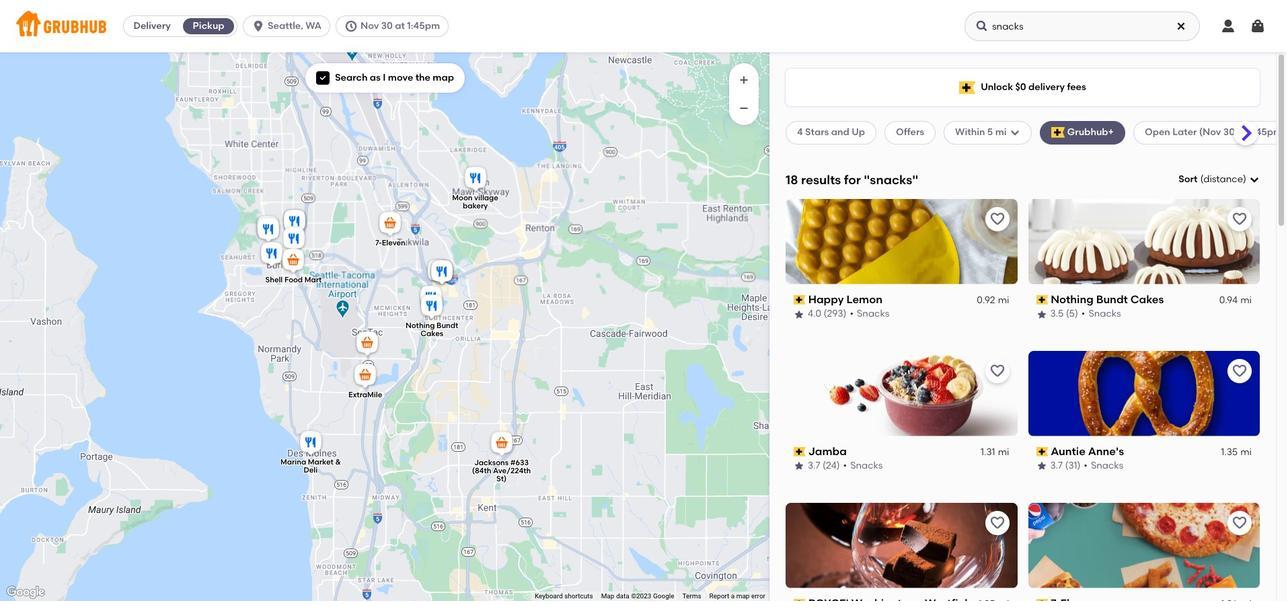 Task type: describe. For each thing, give the bounding box(es) containing it.
(293)
[[824, 308, 847, 320]]

svg image inside seattle, wa button
[[252, 20, 265, 33]]

marina
[[281, 458, 306, 467]]

• for happy lemon
[[850, 308, 854, 320]]

map region
[[0, 0, 791, 602]]

food
[[285, 276, 303, 284]]

auntie anne's image
[[429, 258, 456, 288]]

and
[[832, 127, 850, 138]]

1 horizontal spatial nothing
[[1051, 293, 1094, 306]]

)
[[1244, 174, 1247, 185]]

$0
[[1016, 81, 1027, 93]]

3.5
[[1051, 308, 1064, 320]]

(84th
[[472, 467, 492, 476]]

1.31 mi
[[981, 447, 1010, 458]]

subscription pass image for nothing bundt cakes
[[1037, 295, 1049, 305]]

nov
[[361, 20, 379, 32]]

sort ( distance )
[[1179, 174, 1247, 185]]

snacks for jamba
[[851, 460, 883, 472]]

mi for lemon
[[998, 295, 1010, 306]]

map
[[601, 593, 615, 600]]

royce' washington - westfield southcenter mall logo image
[[786, 503, 1018, 589]]

save this restaurant button for jamba
[[986, 359, 1010, 383]]

results
[[801, 172, 841, 187]]

star icon image for nothing bundt cakes
[[1037, 309, 1047, 320]]

within 5 mi
[[956, 127, 1007, 138]]

(5)
[[1067, 308, 1079, 320]]

lemon
[[847, 293, 883, 306]]

Search for food, convenience, alcohol... search field
[[965, 11, 1201, 41]]

keyboard shortcuts button
[[535, 592, 593, 602]]

nov 30 at 1:45pm
[[361, 20, 440, 32]]

0.92 mi
[[977, 295, 1010, 306]]

distance
[[1204, 174, 1244, 185]]

grubhub plus flag logo image for grubhub+
[[1052, 127, 1065, 138]]

mart
[[305, 276, 322, 284]]

terms
[[683, 593, 702, 600]]

jacksons
[[474, 459, 509, 467]]

for
[[844, 172, 861, 187]]

offers
[[896, 127, 925, 138]]

happy lemon logo image
[[786, 199, 1018, 285]]

nothing bundt cakes image
[[419, 293, 446, 322]]

0 vertical spatial nothing bundt cakes
[[1051, 293, 1164, 306]]

nothing inside nothing bundt cakes
[[406, 322, 435, 330]]

data
[[616, 593, 630, 600]]

"snacks"
[[864, 172, 919, 187]]

eleven
[[382, 239, 406, 247]]

within
[[956, 127, 986, 138]]

©2023
[[631, 593, 652, 600]]

ave/224th
[[493, 467, 531, 476]]

later
[[1173, 127, 1198, 138]]

extramile image
[[352, 362, 379, 392]]

(24)
[[823, 460, 840, 472]]

18
[[786, 172, 798, 187]]

st)
[[497, 475, 507, 484]]

grubhub+
[[1068, 127, 1114, 138]]

village
[[474, 194, 499, 202]]

happy lemon image
[[418, 284, 445, 314]]

seattle, wa button
[[243, 15, 336, 37]]

jamba image
[[425, 258, 452, 287]]

marina market & deli image
[[297, 429, 324, 459]]

snacks for nothing bundt cakes
[[1089, 308, 1122, 320]]

snacks for happy lemon
[[857, 308, 890, 320]]

3.7 (31)
[[1051, 460, 1081, 472]]

pickup button
[[180, 15, 237, 37]]

auntie
[[1051, 445, 1086, 458]]

error
[[752, 593, 766, 600]]

(nov
[[1200, 127, 1222, 138]]

30 inside button
[[381, 20, 393, 32]]

a
[[731, 593, 735, 600]]

18 results for "snacks"
[[786, 172, 919, 187]]

delivery
[[134, 20, 171, 32]]

sort
[[1179, 174, 1198, 185]]

save this restaurant image for jamba logo
[[990, 363, 1006, 379]]

4
[[797, 127, 803, 138]]

delivery button
[[124, 15, 180, 37]]

• for nothing bundt cakes
[[1082, 308, 1086, 320]]

save this restaurant image for 7-eleven logo
[[1232, 515, 1248, 531]]

shell food mart image
[[280, 247, 307, 277]]

plus icon image
[[738, 73, 751, 87]]

jacksons #633 (84th ave/224th st) image
[[489, 430, 515, 460]]

• snacks for auntie anne's
[[1084, 460, 1124, 472]]

save this restaurant button for happy lemon
[[986, 207, 1010, 231]]

shell
[[265, 276, 283, 284]]

keyboard shortcuts
[[535, 593, 593, 600]]

i
[[383, 72, 386, 83]]

google
[[653, 593, 675, 600]]

fees
[[1068, 81, 1087, 93]]

auntie anne's
[[1051, 445, 1125, 458]]

snacks for auntie anne's
[[1091, 460, 1124, 472]]

map data ©2023 google
[[601, 593, 675, 600]]

jacksons #633 (84th ave/224th st)
[[472, 459, 531, 484]]

bundt inside "map" region
[[437, 322, 459, 330]]

antojitos michalisco 1st ave image
[[281, 208, 308, 238]]

sea tac marathon image
[[354, 330, 381, 359]]

happy
[[809, 293, 844, 306]]

seattle, wa
[[268, 20, 322, 32]]

jamba
[[809, 445, 847, 458]]

terms link
[[683, 593, 702, 600]]

svg image inside nov 30 at 1:45pm button
[[345, 20, 358, 33]]

3.7 for jamba
[[808, 460, 821, 472]]

moon village bakery image
[[462, 165, 489, 194]]

1 vertical spatial map
[[737, 593, 750, 600]]

the
[[416, 72, 431, 83]]

save this restaurant image for happy lemon
[[990, 211, 1006, 227]]

pierro bakery image
[[281, 225, 308, 255]]

extramile
[[349, 391, 382, 400]]

(
[[1201, 174, 1204, 185]]

market
[[308, 458, 334, 467]]



Task type: vqa. For each thing, say whether or not it's contained in the screenshot.
"20–35 Min" related to Sourdough & Co
no



Task type: locate. For each thing, give the bounding box(es) containing it.
1 horizontal spatial bundt
[[1097, 293, 1128, 306]]

0 vertical spatial bundt
[[1097, 293, 1128, 306]]

delivery
[[1029, 81, 1065, 93]]

snacks
[[857, 308, 890, 320], [1089, 308, 1122, 320], [851, 460, 883, 472], [1091, 460, 1124, 472]]

dairy queen image
[[254, 214, 281, 244]]

1 horizontal spatial save this restaurant image
[[1232, 363, 1248, 379]]

0 vertical spatial at
[[395, 20, 405, 32]]

• snacks right (24)
[[844, 460, 883, 472]]

snacks down anne's
[[1091, 460, 1124, 472]]

moon
[[452, 194, 473, 202]]

0.94 mi
[[1220, 295, 1252, 306]]

1 vertical spatial cakes
[[421, 330, 444, 339]]

1 vertical spatial at
[[1238, 127, 1248, 138]]

2 3.7 from the left
[[1051, 460, 1063, 472]]

2 horizontal spatial svg image
[[1250, 18, 1267, 34]]

3.7 (24)
[[808, 460, 840, 472]]

0 vertical spatial grubhub plus flag logo image
[[960, 81, 976, 94]]

1 horizontal spatial cakes
[[1131, 293, 1164, 306]]

• snacks down lemon
[[850, 308, 890, 320]]

open later (nov 30 at 1:45pm)
[[1145, 127, 1286, 138]]

0 horizontal spatial at
[[395, 20, 405, 32]]

4.0 (293)
[[808, 308, 847, 320]]

star icon image for happy lemon
[[794, 309, 805, 320]]

stars
[[806, 127, 829, 138]]

open
[[1145, 127, 1171, 138]]

1:45pm)
[[1250, 127, 1286, 138]]

nothing bundt cakes logo image
[[1029, 199, 1260, 285]]

happy lemon
[[809, 293, 883, 306]]

up
[[852, 127, 865, 138]]

0 horizontal spatial map
[[433, 72, 454, 83]]

nothing down 'happy lemon' icon
[[406, 322, 435, 330]]

7-eleven logo image
[[1029, 503, 1260, 589]]

subscription pass image right 0.92 mi
[[1037, 295, 1049, 305]]

0 horizontal spatial svg image
[[252, 20, 265, 33]]

minus icon image
[[738, 102, 751, 115]]

snacks right (24)
[[851, 460, 883, 472]]

save this restaurant image for royce' washington - westfield southcenter mall logo
[[990, 515, 1006, 531]]

nothing bundt cakes inside "map" region
[[406, 322, 459, 339]]

save this restaurant button
[[986, 207, 1010, 231], [1228, 207, 1252, 231], [986, 359, 1010, 383], [1228, 359, 1252, 383], [986, 511, 1010, 535], [1228, 511, 1252, 535]]

•
[[850, 308, 854, 320], [1082, 308, 1086, 320], [844, 460, 847, 472], [1084, 460, 1088, 472]]

search
[[335, 72, 368, 83]]

grubhub plus flag logo image
[[960, 81, 976, 94], [1052, 127, 1065, 138]]

1 horizontal spatial svg image
[[1221, 18, 1237, 34]]

3.7 for auntie anne's
[[1051, 460, 1063, 472]]

1 vertical spatial subscription pass image
[[794, 448, 806, 457]]

mi right 5
[[996, 127, 1007, 138]]

1.31
[[981, 447, 996, 458]]

1 vertical spatial grubhub plus flag logo image
[[1052, 127, 1065, 138]]

1 horizontal spatial at
[[1238, 127, 1248, 138]]

3.7 left (31)
[[1051, 460, 1063, 472]]

pickup
[[193, 20, 225, 32]]

cakes down nothing bundt cakes logo
[[1131, 293, 1164, 306]]

• for auntie anne's
[[1084, 460, 1088, 472]]

• snacks for jamba
[[844, 460, 883, 472]]

0 vertical spatial nothing
[[1051, 293, 1094, 306]]

moon village bakery
[[452, 194, 499, 210]]

at
[[395, 20, 405, 32], [1238, 127, 1248, 138]]

google image
[[3, 584, 48, 602]]

tacos el hass image
[[255, 216, 282, 246]]

ronnie's market image
[[258, 240, 285, 270]]

1 horizontal spatial grubhub plus flag logo image
[[1052, 127, 1065, 138]]

1 horizontal spatial 30
[[1224, 127, 1236, 138]]

star icon image for auntie anne's
[[1037, 461, 1047, 472]]

grubhub plus flag logo image left the "grubhub+"
[[1052, 127, 1065, 138]]

mi for anne's
[[1241, 447, 1252, 458]]

5
[[988, 127, 993, 138]]

nothing up (5)
[[1051, 293, 1094, 306]]

unlock
[[981, 81, 1014, 93]]

30
[[381, 20, 393, 32], [1224, 127, 1236, 138]]

royce' washington - westfield southcenter mall image
[[429, 258, 456, 288]]

svg image
[[1221, 18, 1237, 34], [1250, 18, 1267, 34], [252, 20, 265, 33]]

4.0
[[808, 308, 822, 320]]

• snacks right (5)
[[1082, 308, 1122, 320]]

0 horizontal spatial nothing
[[406, 322, 435, 330]]

• snacks down anne's
[[1084, 460, 1124, 472]]

cakes
[[1131, 293, 1164, 306], [421, 330, 444, 339]]

shortcuts
[[565, 593, 593, 600]]

star icon image for jamba
[[794, 461, 805, 472]]

search as i move the map
[[335, 72, 454, 83]]

shell food mart
[[265, 276, 322, 284]]

0 horizontal spatial save this restaurant image
[[990, 211, 1006, 227]]

as
[[370, 72, 381, 83]]

1 vertical spatial save this restaurant image
[[1232, 363, 1248, 379]]

grubhub plus flag logo image for unlock $0 delivery fees
[[960, 81, 976, 94]]

svg image inside field
[[1250, 174, 1260, 185]]

1.35 mi
[[1222, 447, 1252, 458]]

snacks down lemon
[[857, 308, 890, 320]]

star icon image
[[794, 309, 805, 320], [1037, 309, 1047, 320], [794, 461, 805, 472], [1037, 461, 1047, 472]]

main navigation navigation
[[0, 0, 1287, 52]]

report
[[710, 593, 730, 600]]

bundt down nothing bundt cakes logo
[[1097, 293, 1128, 306]]

snacks right (5)
[[1089, 308, 1122, 320]]

save this restaurant image
[[1232, 211, 1248, 227], [990, 363, 1006, 379], [990, 515, 1006, 531], [1232, 515, 1248, 531]]

save this restaurant button for nothing bundt cakes
[[1228, 207, 1252, 231]]

report a map error
[[710, 593, 766, 600]]

nothing bundt cakes
[[1051, 293, 1164, 306], [406, 322, 459, 339]]

3.7 left (24)
[[808, 460, 821, 472]]

30 right (nov
[[1224, 127, 1236, 138]]

wa
[[306, 20, 322, 32]]

mi right 0.92
[[998, 295, 1010, 306]]

unlock $0 delivery fees
[[981, 81, 1087, 93]]

cakes inside nothing bundt cakes
[[421, 330, 444, 339]]

1 horizontal spatial nothing bundt cakes
[[1051, 293, 1164, 306]]

map
[[433, 72, 454, 83], [737, 593, 750, 600]]

nothing
[[1051, 293, 1094, 306], [406, 322, 435, 330]]

star icon image left the "3.7 (31)"
[[1037, 461, 1047, 472]]

1:45pm
[[407, 20, 440, 32]]

• right (24)
[[844, 460, 847, 472]]

jamba logo image
[[786, 351, 1018, 437]]

None field
[[1179, 173, 1260, 187]]

0 vertical spatial cakes
[[1131, 293, 1164, 306]]

mi
[[996, 127, 1007, 138], [998, 295, 1010, 306], [1241, 295, 1252, 306], [998, 447, 1010, 458], [1241, 447, 1252, 458]]

subscription pass image left jamba
[[794, 448, 806, 457]]

1 vertical spatial bundt
[[437, 322, 459, 330]]

mi right 1.31
[[998, 447, 1010, 458]]

auntie anne's logo image
[[1029, 351, 1260, 437]]

anne's
[[1089, 445, 1125, 458]]

0 vertical spatial 30
[[381, 20, 393, 32]]

grubhub plus flag logo image left unlock
[[960, 81, 976, 94]]

save this restaurant button for auntie anne's
[[1228, 359, 1252, 383]]

1.35
[[1222, 447, 1238, 458]]

bakery
[[463, 202, 488, 210]]

map right the
[[433, 72, 454, 83]]

star icon image left 3.7 (24)
[[794, 461, 805, 472]]

1 horizontal spatial 3.7
[[1051, 460, 1063, 472]]

• for jamba
[[844, 460, 847, 472]]

1 vertical spatial 30
[[1224, 127, 1236, 138]]

at left 1:45pm)
[[1238, 127, 1248, 138]]

bundt down 'happy lemon' icon
[[437, 322, 459, 330]]

• snacks for happy lemon
[[850, 308, 890, 320]]

save this restaurant image
[[990, 211, 1006, 227], [1232, 363, 1248, 379]]

map right the a at the right bottom
[[737, 593, 750, 600]]

marina market & deli
[[281, 458, 341, 475]]

mi for bundt
[[1241, 295, 1252, 306]]

save this restaurant image for auntie anne's
[[1232, 363, 1248, 379]]

0.92
[[977, 295, 996, 306]]

seattle,
[[268, 20, 303, 32]]

0 horizontal spatial grubhub plus flag logo image
[[960, 81, 976, 94]]

0 horizontal spatial subscription pass image
[[794, 448, 806, 457]]

• right (31)
[[1084, 460, 1088, 472]]

1 horizontal spatial subscription pass image
[[1037, 295, 1049, 305]]

0.94
[[1220, 295, 1238, 306]]

mi right 0.94
[[1241, 295, 1252, 306]]

subscription pass image for jamba
[[794, 448, 806, 457]]

0 horizontal spatial 30
[[381, 20, 393, 32]]

(31)
[[1066, 460, 1081, 472]]

0 horizontal spatial 3.7
[[808, 460, 821, 472]]

mawadda cafe image
[[281, 208, 308, 238]]

1 vertical spatial nothing bundt cakes
[[406, 322, 459, 339]]

0 horizontal spatial cakes
[[421, 330, 444, 339]]

30 right nov
[[381, 20, 393, 32]]

none field containing sort
[[1179, 173, 1260, 187]]

cakes down 'nothing bundt cakes' image
[[421, 330, 444, 339]]

at left '1:45pm'
[[395, 20, 405, 32]]

7 eleven image
[[377, 210, 404, 240]]

move
[[388, 72, 413, 83]]

subscription pass image
[[1037, 295, 1049, 305], [794, 448, 806, 457]]

1 3.7 from the left
[[808, 460, 821, 472]]

nov 30 at 1:45pm button
[[336, 15, 454, 37]]

• snacks for nothing bundt cakes
[[1082, 308, 1122, 320]]

0 horizontal spatial bundt
[[437, 322, 459, 330]]

svg image
[[345, 20, 358, 33], [976, 20, 989, 33], [1176, 21, 1187, 32], [319, 74, 327, 82], [1010, 127, 1021, 138], [1250, 174, 1260, 185]]

0 vertical spatial subscription pass image
[[1037, 295, 1049, 305]]

save this restaurant image for nothing bundt cakes logo
[[1232, 211, 1248, 227]]

keyboard
[[535, 593, 563, 600]]

star icon image left 3.5
[[1037, 309, 1047, 320]]

4 stars and up
[[797, 127, 865, 138]]

star icon image left 4.0
[[794, 309, 805, 320]]

subscription pass image
[[794, 295, 806, 305], [1037, 448, 1049, 457], [794, 600, 806, 602], [1037, 600, 1049, 602]]

7-
[[375, 239, 382, 247]]

report a map error link
[[710, 593, 766, 600]]

1 horizontal spatial map
[[737, 593, 750, 600]]

7-eleven
[[375, 239, 406, 247]]

• down happy lemon
[[850, 308, 854, 320]]

0 vertical spatial map
[[433, 72, 454, 83]]

• right (5)
[[1082, 308, 1086, 320]]

nothing bundt cakes up (5)
[[1051, 293, 1164, 306]]

1 vertical spatial nothing
[[406, 322, 435, 330]]

#633
[[511, 459, 529, 467]]

at inside button
[[395, 20, 405, 32]]

mi right 1.35
[[1241, 447, 1252, 458]]

0 horizontal spatial nothing bundt cakes
[[406, 322, 459, 339]]

0 vertical spatial save this restaurant image
[[990, 211, 1006, 227]]

nothing bundt cakes down 'happy lemon' icon
[[406, 322, 459, 339]]



